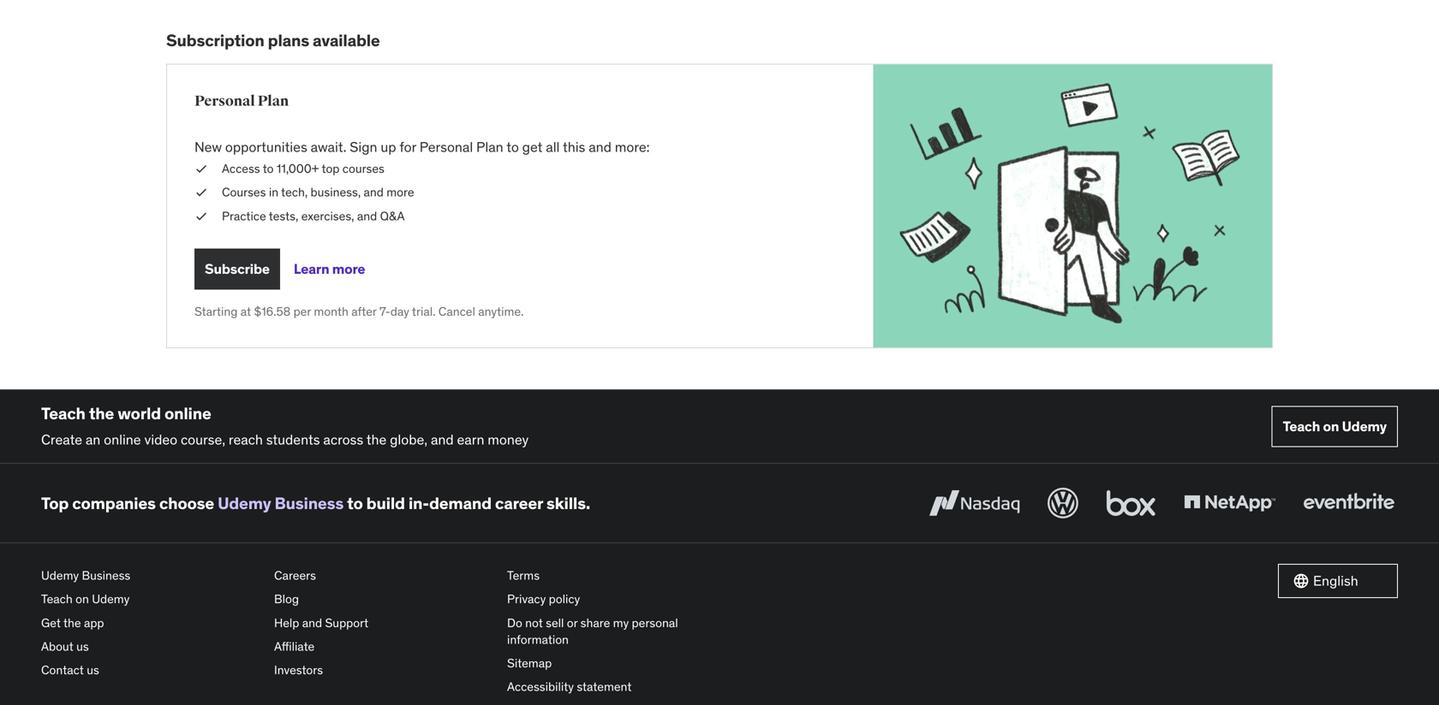 Task type: vqa. For each thing, say whether or not it's contained in the screenshot.
New
yes



Task type: describe. For each thing, give the bounding box(es) containing it.
companies
[[72, 493, 156, 514]]

do
[[507, 616, 522, 631]]

accessibility statement link
[[507, 676, 726, 700]]

contact
[[41, 663, 84, 678]]

0 vertical spatial udemy business link
[[218, 493, 344, 514]]

sitemap
[[507, 656, 552, 672]]

per
[[293, 304, 311, 319]]

$16.58
[[254, 304, 291, 319]]

do not sell or share my personal information button
[[507, 612, 726, 652]]

month
[[314, 304, 348, 319]]

learn more link
[[294, 249, 365, 290]]

tech,
[[281, 185, 308, 200]]

affiliate link
[[274, 636, 493, 659]]

after
[[351, 304, 377, 319]]

1 horizontal spatial teach on udemy link
[[1272, 406, 1398, 448]]

trial.
[[412, 304, 436, 319]]

cancel
[[438, 304, 475, 319]]

students
[[266, 431, 320, 449]]

top
[[322, 161, 340, 177]]

sign
[[350, 138, 377, 156]]

udemy up get
[[41, 568, 79, 584]]

eventbrite image
[[1299, 485, 1398, 523]]

investors link
[[274, 659, 493, 683]]

and down courses
[[364, 185, 384, 200]]

1 horizontal spatial online
[[164, 403, 211, 424]]

english
[[1313, 573, 1358, 590]]

get
[[41, 616, 61, 631]]

learn
[[294, 260, 329, 278]]

share
[[580, 616, 610, 631]]

0 vertical spatial us
[[76, 639, 89, 655]]

teach on udemy
[[1283, 418, 1387, 436]]

sitemap link
[[507, 652, 726, 676]]

small image
[[1293, 573, 1310, 590]]

11,000+
[[277, 161, 319, 177]]

0 vertical spatial plan
[[258, 92, 289, 110]]

await.
[[311, 138, 346, 156]]

an
[[86, 431, 100, 449]]

1 vertical spatial us
[[87, 663, 99, 678]]

the inside 'udemy business teach on udemy get the app about us contact us'
[[63, 616, 81, 631]]

support
[[325, 616, 368, 631]]

courses in tech, business, and more
[[222, 185, 414, 200]]

policy
[[549, 592, 580, 608]]

1 vertical spatial plan
[[476, 138, 503, 156]]

0 vertical spatial business
[[275, 493, 344, 514]]

subscription
[[166, 30, 264, 50]]

udemy business teach on udemy get the app about us contact us
[[41, 568, 130, 678]]

udemy up app
[[92, 592, 130, 608]]

terms link
[[507, 565, 726, 588]]

xsmall image
[[194, 208, 208, 225]]

tests,
[[269, 208, 298, 224]]

q&a
[[380, 208, 405, 224]]

skills.
[[546, 493, 590, 514]]

subscribe
[[205, 260, 270, 278]]

anytime.
[[478, 304, 524, 319]]

subscribe button
[[194, 249, 280, 290]]

teach for the
[[41, 403, 85, 424]]

7-
[[379, 304, 390, 319]]

business inside 'udemy business teach on udemy get the app about us contact us'
[[82, 568, 130, 584]]

new
[[194, 138, 222, 156]]

new opportunities await. sign up for personal plan to get all this and more:
[[194, 138, 650, 156]]

help and support link
[[274, 612, 493, 636]]

1 vertical spatial udemy business link
[[41, 565, 260, 588]]

english button
[[1278, 565, 1398, 599]]

get
[[522, 138, 543, 156]]

build
[[366, 493, 405, 514]]

opportunities
[[225, 138, 307, 156]]

across
[[323, 431, 363, 449]]

contact us link
[[41, 659, 260, 683]]

and left q&a
[[357, 208, 377, 224]]

0 vertical spatial more
[[387, 185, 414, 200]]

0 vertical spatial personal
[[194, 92, 255, 110]]

learn more
[[294, 260, 365, 278]]

all
[[546, 138, 560, 156]]

accessibility
[[507, 680, 574, 695]]

day
[[390, 304, 409, 319]]

world
[[118, 403, 161, 424]]

globe,
[[390, 431, 428, 449]]

top
[[41, 493, 69, 514]]

1 horizontal spatial the
[[89, 403, 114, 424]]

privacy
[[507, 592, 546, 608]]

and right this
[[589, 138, 612, 156]]

teach the world online create an online video course, reach students across the globe, and earn money
[[41, 403, 529, 449]]

in
[[269, 185, 278, 200]]



Task type: locate. For each thing, give the bounding box(es) containing it.
2 horizontal spatial to
[[506, 138, 519, 156]]

0 horizontal spatial plan
[[258, 92, 289, 110]]

1 vertical spatial online
[[104, 431, 141, 449]]

course,
[[181, 431, 225, 449]]

1 vertical spatial the
[[366, 431, 387, 449]]

on up eventbrite image
[[1323, 418, 1339, 436]]

on
[[1323, 418, 1339, 436], [75, 592, 89, 608]]

xsmall image down new
[[194, 161, 208, 177]]

or
[[567, 616, 578, 631]]

1 horizontal spatial more
[[387, 185, 414, 200]]

0 horizontal spatial personal
[[194, 92, 255, 110]]

for
[[399, 138, 416, 156]]

1 vertical spatial xsmall image
[[194, 184, 208, 201]]

0 horizontal spatial online
[[104, 431, 141, 449]]

up
[[381, 138, 396, 156]]

0 vertical spatial to
[[506, 138, 519, 156]]

reach
[[229, 431, 263, 449]]

1 vertical spatial teach on udemy link
[[41, 588, 260, 612]]

terms privacy policy do not sell or share my personal information sitemap accessibility statement
[[507, 568, 678, 695]]

access to 11,000+ top courses
[[222, 161, 385, 177]]

plan left get
[[476, 138, 503, 156]]

not
[[525, 616, 543, 631]]

blog link
[[274, 588, 493, 612]]

personal up new
[[194, 92, 255, 110]]

0 vertical spatial xsmall image
[[194, 161, 208, 177]]

about us link
[[41, 636, 260, 659]]

0 vertical spatial on
[[1323, 418, 1339, 436]]

1 horizontal spatial to
[[347, 493, 363, 514]]

and inside "teach the world online create an online video course, reach students across the globe, and earn money"
[[431, 431, 454, 449]]

teach on udemy link up eventbrite image
[[1272, 406, 1398, 448]]

and inside careers blog help and support affiliate investors
[[302, 616, 322, 631]]

available
[[313, 30, 380, 50]]

1 horizontal spatial business
[[275, 493, 344, 514]]

2 vertical spatial to
[[347, 493, 363, 514]]

netapp image
[[1180, 485, 1279, 523]]

volkswagen image
[[1044, 485, 1082, 523]]

subscription plans available
[[166, 30, 380, 50]]

top companies choose udemy business to build in-demand career skills.
[[41, 493, 590, 514]]

in-
[[408, 493, 429, 514]]

to down opportunities
[[263, 161, 274, 177]]

personal
[[194, 92, 255, 110], [420, 138, 473, 156]]

personal right for
[[420, 138, 473, 156]]

1 vertical spatial business
[[82, 568, 130, 584]]

to left build
[[347, 493, 363, 514]]

online right an
[[104, 431, 141, 449]]

to
[[506, 138, 519, 156], [263, 161, 274, 177], [347, 493, 363, 514]]

practice
[[222, 208, 266, 224]]

business down the students
[[275, 493, 344, 514]]

my
[[613, 616, 629, 631]]

about
[[41, 639, 73, 655]]

udemy business link down the students
[[218, 493, 344, 514]]

video
[[144, 431, 177, 449]]

online up course,
[[164, 403, 211, 424]]

0 horizontal spatial teach on udemy link
[[41, 588, 260, 612]]

business,
[[311, 185, 361, 200]]

and right help
[[302, 616, 322, 631]]

help
[[274, 616, 299, 631]]

the left globe,
[[366, 431, 387, 449]]

udemy
[[1342, 418, 1387, 436], [218, 493, 271, 514], [41, 568, 79, 584], [92, 592, 130, 608]]

career
[[495, 493, 543, 514]]

1 horizontal spatial plan
[[476, 138, 503, 156]]

online
[[164, 403, 211, 424], [104, 431, 141, 449]]

plans
[[268, 30, 309, 50]]

nasdaq image
[[925, 485, 1024, 523]]

on inside 'udemy business teach on udemy get the app about us contact us'
[[75, 592, 89, 608]]

at
[[241, 304, 251, 319]]

terms
[[507, 568, 540, 584]]

box image
[[1102, 485, 1160, 523]]

teach for on
[[1283, 418, 1320, 436]]

business up app
[[82, 568, 130, 584]]

0 horizontal spatial to
[[263, 161, 274, 177]]

2 horizontal spatial the
[[366, 431, 387, 449]]

xsmall image for access
[[194, 161, 208, 177]]

create
[[41, 431, 82, 449]]

statement
[[577, 680, 632, 695]]

us
[[76, 639, 89, 655], [87, 663, 99, 678]]

udemy up eventbrite image
[[1342, 418, 1387, 436]]

practice tests, exercises, and q&a
[[222, 208, 405, 224]]

1 horizontal spatial on
[[1323, 418, 1339, 436]]

courses
[[342, 161, 385, 177]]

investors
[[274, 663, 323, 678]]

1 vertical spatial more
[[332, 260, 365, 278]]

xsmall image
[[194, 161, 208, 177], [194, 184, 208, 201]]

and
[[589, 138, 612, 156], [364, 185, 384, 200], [357, 208, 377, 224], [431, 431, 454, 449], [302, 616, 322, 631]]

1 vertical spatial to
[[263, 161, 274, 177]]

2 vertical spatial the
[[63, 616, 81, 631]]

0 horizontal spatial business
[[82, 568, 130, 584]]

blog
[[274, 592, 299, 608]]

business
[[275, 493, 344, 514], [82, 568, 130, 584]]

0 vertical spatial teach on udemy link
[[1272, 406, 1398, 448]]

0 horizontal spatial the
[[63, 616, 81, 631]]

1 vertical spatial on
[[75, 592, 89, 608]]

privacy policy link
[[507, 588, 726, 612]]

teach
[[41, 403, 85, 424], [1283, 418, 1320, 436], [41, 592, 73, 608]]

choose
[[159, 493, 214, 514]]

teach inside 'udemy business teach on udemy get the app about us contact us'
[[41, 592, 73, 608]]

0 vertical spatial the
[[89, 403, 114, 424]]

more inside learn more "link"
[[332, 260, 365, 278]]

more up q&a
[[387, 185, 414, 200]]

demand
[[429, 493, 492, 514]]

to left get
[[506, 138, 519, 156]]

1 vertical spatial personal
[[420, 138, 473, 156]]

udemy right "choose"
[[218, 493, 271, 514]]

1 horizontal spatial personal
[[420, 138, 473, 156]]

the right get
[[63, 616, 81, 631]]

more
[[387, 185, 414, 200], [332, 260, 365, 278]]

2 xsmall image from the top
[[194, 184, 208, 201]]

access
[[222, 161, 260, 177]]

0 horizontal spatial more
[[332, 260, 365, 278]]

udemy business link up 'get the app' link
[[41, 565, 260, 588]]

money
[[488, 431, 529, 449]]

teach on udemy link up about us link
[[41, 588, 260, 612]]

more right learn
[[332, 260, 365, 278]]

xsmall image for courses
[[194, 184, 208, 201]]

courses
[[222, 185, 266, 200]]

teach inside "teach the world online create an online video course, reach students across the globe, and earn money"
[[41, 403, 85, 424]]

get the app link
[[41, 612, 260, 636]]

careers
[[274, 568, 316, 584]]

exercises,
[[301, 208, 354, 224]]

us right contact
[[87, 663, 99, 678]]

xsmall image up xsmall icon
[[194, 184, 208, 201]]

0 vertical spatial online
[[164, 403, 211, 424]]

1 xsmall image from the top
[[194, 161, 208, 177]]

sell
[[546, 616, 564, 631]]

us right about
[[76, 639, 89, 655]]

more:
[[615, 138, 650, 156]]

earn
[[457, 431, 484, 449]]

affiliate
[[274, 639, 315, 655]]

starting
[[194, 304, 238, 319]]

this
[[563, 138, 585, 156]]

information
[[507, 633, 569, 648]]

personal plan
[[194, 92, 289, 110]]

plan up opportunities
[[258, 92, 289, 110]]

and left earn
[[431, 431, 454, 449]]

0 horizontal spatial on
[[75, 592, 89, 608]]

on up app
[[75, 592, 89, 608]]

the up an
[[89, 403, 114, 424]]



